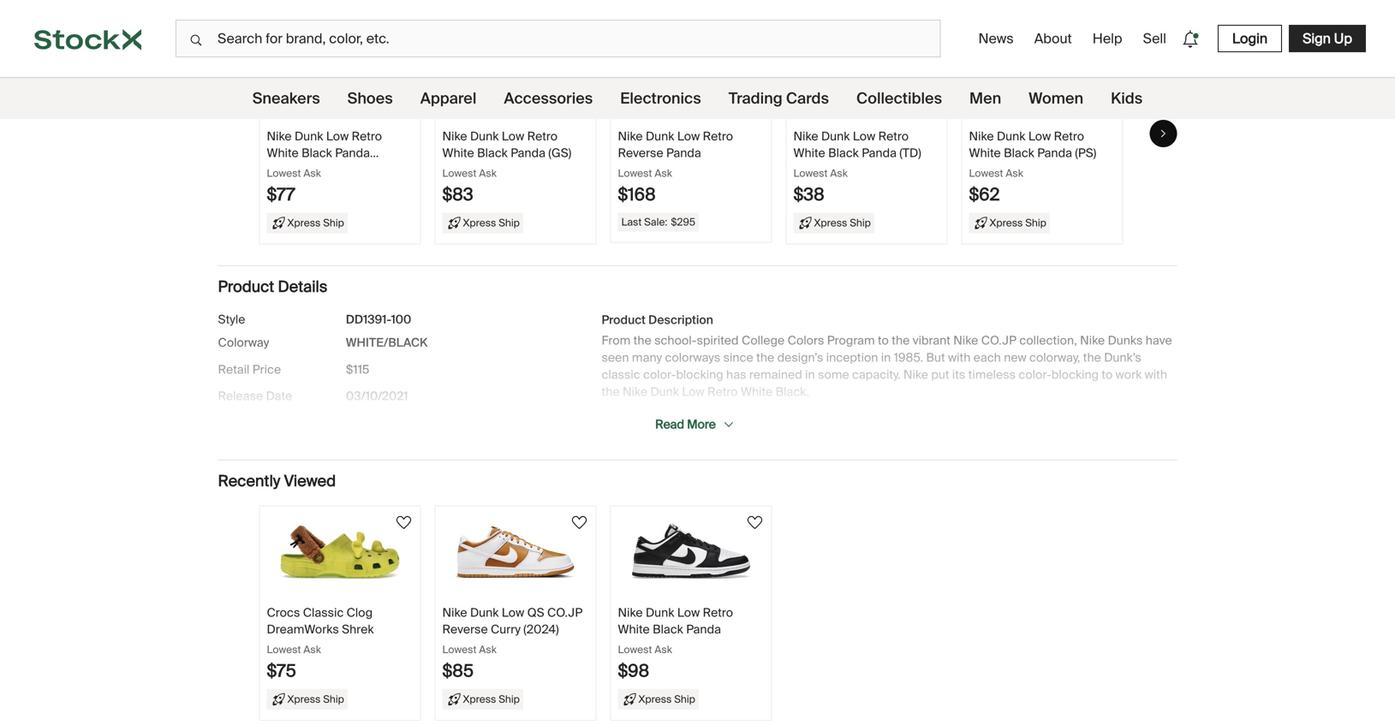 Task type: vqa. For each thing, say whether or not it's contained in the screenshot.


Task type: locate. For each thing, give the bounding box(es) containing it.
0 horizontal spatial in
[[805, 367, 815, 383]]

nike dunk low retro white black panda lowest ask $98
[[618, 605, 733, 682]]

classic up a
[[689, 436, 730, 451]]

reverse inside nike dunk low retro reverse panda lowest ask $168
[[618, 145, 664, 161]]

black up traditional
[[1044, 418, 1073, 434]]

ship for $98
[[674, 693, 695, 706]]

leather up traditional
[[1076, 418, 1115, 434]]

dunks,
[[692, 521, 729, 537]]

nike down apparel 'link'
[[442, 129, 467, 145]]

white inside nike dunk low retro white black panda (women's)
[[267, 145, 299, 161]]

2 horizontal spatial to
[[1102, 367, 1113, 383]]

1 horizontal spatial with
[[1018, 418, 1041, 434]]

low inside nike dunk low qs co.jp reverse curry (2024) lowest ask $85
[[502, 605, 524, 621]]

black down the 'cards'
[[828, 145, 859, 161]]

white up the (women's)
[[267, 145, 299, 161]]

(ps)
[[1075, 145, 1097, 161]]

reverse inside nike dunk low qs co.jp reverse curry (2024) lowest ask $85
[[442, 622, 488, 638]]

blocking
[[676, 367, 723, 383], [1052, 367, 1099, 383]]

black down featured on the right of page
[[815, 453, 844, 469]]

low inside the from the school-spirited college colors program to the vibrant nike co.jp collection, nike dunks have seen many colorways since the design's inception in 1985. but with each new colorway, the dunk's classic color-blocking has remained in some capacity. nike put its timeless color-blocking to work with the nike dunk low retro white black.
[[682, 384, 705, 400]]

1 horizontal spatial product
[[602, 312, 646, 328]]

1 horizontal spatial co.jp
[[981, 333, 1017, 349]]

low up curry
[[502, 605, 524, 621]]

panda down product category switcher element
[[666, 145, 701, 161]]

0 horizontal spatial reverse
[[442, 622, 488, 638]]

vibrant
[[913, 333, 951, 349]]

midsole
[[743, 453, 788, 469]]

shop
[[618, 521, 645, 537]]

co.jp up (2024)
[[547, 605, 583, 621]]

0 horizontal spatial classic
[[303, 605, 344, 621]]

xpress ship down the lowest ask $77 in the top left of the page
[[287, 216, 344, 230]]

dunk inside nike dunk low retro reverse panda lowest ask $168
[[646, 129, 674, 145]]

nike right "all"
[[664, 521, 689, 537]]

low for $168
[[677, 129, 700, 145]]

low inside nike dunk low retro reverse panda lowest ask $168
[[677, 129, 700, 145]]

follow image
[[394, 36, 414, 57], [569, 36, 590, 57], [920, 36, 941, 57], [1096, 36, 1116, 57]]

xpress ship down $85
[[463, 693, 520, 706]]

retro inside the nike dunk low retro white black panda (gs) lowest ask $83
[[527, 129, 558, 145]]

login
[[1232, 30, 1268, 48]]

lowest up $85
[[442, 643, 477, 657]]

retro for nike dunk low retro white black panda (td) lowest ask $38
[[878, 129, 909, 145]]

0 horizontal spatial product
[[218, 277, 274, 297]]

1 horizontal spatial to
[[1038, 436, 1049, 451]]

dunk inside nike dunk low retro white black panda lowest ask $98
[[646, 605, 674, 621]]

ship for $62
[[1025, 216, 1047, 230]]

details
[[278, 277, 328, 297]]

black left the (gs)
[[477, 145, 508, 161]]

black inside nike dunk low retro white black panda (td) lowest ask $38
[[828, 145, 859, 161]]

to shop all nike dunks,
[[602, 521, 732, 537]]

dunk inside nike dunk low retro white black panda (women's)
[[295, 129, 323, 145]]

xpress down $38 at the right top
[[814, 216, 847, 230]]

low down shoes
[[326, 129, 349, 145]]

Search... search field
[[176, 20, 941, 57]]

college
[[742, 333, 785, 349]]

nodding
[[990, 436, 1035, 451]]

nike dunk low retro white black panda (td) image
[[807, 44, 927, 108]]

white for nike dunk low retro white black panda (td) lowest ask $38
[[794, 145, 825, 161]]

dd1391-
[[346, 312, 391, 328]]

1 horizontal spatial color-
[[1019, 367, 1052, 383]]

clog
[[347, 605, 373, 621]]

2 vertical spatial with
[[1018, 418, 1041, 434]]

shoes
[[347, 89, 393, 108]]

xpress for $62
[[990, 216, 1023, 230]]

xpress ship down $62
[[990, 216, 1047, 230]]

panda
[[335, 145, 370, 161], [511, 145, 546, 161], [666, 145, 701, 161], [862, 145, 897, 161], [1037, 145, 1072, 161], [686, 622, 721, 638]]

white up $83
[[442, 145, 474, 161]]

white inside the nike dunk low retro white black panda (gs) lowest ask $83
[[442, 145, 474, 161]]

0 horizontal spatial and
[[602, 436, 623, 451]]

0 horizontal spatial color-
[[643, 367, 676, 383]]

retro inside nike dunk low retro white black panda (td) lowest ask $38
[[878, 129, 909, 145]]

classic
[[689, 436, 730, 451], [303, 605, 344, 621]]

dunk down the 'cards'
[[821, 129, 850, 145]]

1 horizontal spatial reverse
[[618, 145, 664, 161]]

white
[[267, 145, 299, 161], [442, 145, 474, 161], [794, 145, 825, 161], [969, 145, 1001, 161], [741, 384, 773, 400], [779, 418, 811, 434], [618, 622, 650, 638]]

panda inside nike dunk low retro reverse panda lowest ask $168
[[666, 145, 701, 161]]

nike inside nike dunk low retro white black panda lowest ask $98
[[618, 605, 643, 621]]

nike up "each"
[[954, 333, 978, 349]]

panda inside the nike dunk low retro white black panda (ps) lowest ask $62
[[1037, 145, 1072, 161]]

nike inside the nike dunk low retro white black panda (gs) lowest ask $83
[[442, 129, 467, 145]]

white for nike dunk low retro white black panda (women's)
[[267, 145, 299, 161]]

low down accessories
[[502, 129, 524, 145]]

dunk inside the nike dunk low retro white black panda (ps) lowest ask $62
[[997, 129, 1026, 145]]

electronics
[[620, 89, 701, 108]]

nike dunk low retro reverse panda lowest ask $168
[[618, 129, 733, 206]]

read more
[[655, 417, 716, 433]]

lowest inside the lowest ask $77
[[267, 167, 301, 180]]

xpress ship for $83
[[463, 216, 520, 230]]

and down branding
[[791, 453, 812, 469]]

blocking down colorway, at right
[[1052, 367, 1099, 383]]

white
[[944, 418, 973, 434], [711, 453, 741, 469]]

dunk down apparel 'link'
[[470, 129, 499, 145]]

to left work at the right bottom of page
[[1102, 367, 1113, 383]]

lowest inside crocs classic clog dreamworks shrek lowest ask $75
[[267, 643, 301, 657]]

1 vertical spatial classic
[[303, 605, 344, 621]]

1985.
[[894, 350, 923, 366]]

put
[[931, 367, 950, 383]]

1 horizontal spatial blocking
[[1052, 367, 1099, 383]]

qs
[[527, 605, 544, 621]]

xpress for $38
[[814, 216, 847, 230]]

ask inside the lowest ask $77
[[304, 167, 321, 180]]

retro inside nike dunk low retro white black panda lowest ask $98
[[703, 605, 733, 621]]

classic up dreamworks
[[303, 605, 344, 621]]

retro inside nike dunk low retro white black panda (women's)
[[352, 129, 382, 145]]

dunk up read
[[651, 384, 679, 400]]

read more button
[[650, 410, 740, 439]]

lowest up $75
[[267, 643, 301, 657]]

0 horizontal spatial to
[[878, 333, 889, 349]]

1 vertical spatial black
[[815, 453, 844, 469]]

retro up branding
[[746, 418, 776, 434]]

co.jp up "each"
[[981, 333, 1017, 349]]

the
[[634, 333, 652, 349], [892, 333, 910, 349], [756, 350, 774, 366], [1083, 350, 1101, 366], [602, 384, 620, 400], [891, 436, 909, 451], [947, 453, 965, 469]]

xpress ship down $38 at the right top
[[814, 216, 871, 230]]

nike down men
[[969, 129, 994, 145]]

recently
[[218, 472, 280, 491]]

panda inside the nike dunk low retro white black panda (gs) lowest ask $83
[[511, 145, 546, 161]]

crocs classic clog dreamworks shrek image
[[280, 521, 400, 585]]

dunk for nike dunk low retro white black panda (td) lowest ask $38
[[821, 129, 850, 145]]

dunk inside nike dunk low qs co.jp reverse curry (2024) lowest ask $85
[[470, 605, 499, 621]]

black inside nike dunk low retro white black panda lowest ask $98
[[653, 622, 683, 638]]

low for $62
[[1029, 129, 1051, 145]]

from
[[602, 333, 631, 349]]

low inside nike dunk low retro white black panda (td) lowest ask $38
[[853, 129, 876, 145]]

0 horizontal spatial co.jp
[[547, 605, 583, 621]]

trading cards
[[729, 89, 829, 108]]

lowest up $38 at the right top
[[794, 167, 828, 180]]

nike dunk low retro white black panda (gs) image
[[456, 44, 576, 108]]

1 vertical spatial with
[[1145, 367, 1167, 383]]

swooshes.
[[626, 436, 686, 451]]

nike inside nike dunk low retro reverse panda lowest ask $168
[[618, 129, 643, 145]]

low down women link
[[1029, 129, 1051, 145]]

nike up $98
[[618, 605, 643, 621]]

lowest up $83
[[442, 167, 477, 180]]

dunk for nike dunk low retro white black panda (ps) lowest ask $62
[[997, 129, 1026, 145]]

2 follow image from the left
[[569, 36, 590, 57]]

panda inside nike dunk low retro white black panda lowest ask $98
[[686, 622, 721, 638]]

last
[[621, 215, 642, 229]]

white up tongue,
[[944, 418, 973, 434]]

move carousel right image
[[1158, 128, 1169, 139]]

xpress ship down $83
[[463, 216, 520, 230]]

co.jp inside nike dunk low qs co.jp reverse curry (2024) lowest ask $85
[[547, 605, 583, 621]]

ship down crocs classic clog dreamworks shrek lowest ask $75
[[323, 693, 344, 706]]

black inside the nike dunk low retro white black panda (ps) lowest ask $62
[[1004, 145, 1035, 161]]

ship down the nike dunk low retro white black panda (gs) lowest ask $83
[[499, 216, 520, 230]]

dunk up curry
[[470, 605, 499, 621]]

dd1391-100
[[346, 312, 411, 328]]

0 vertical spatial is
[[848, 418, 857, 434]]

retro down 'nike dunk low retro white black panda' image
[[703, 605, 733, 621]]

2 vertical spatial to
[[1038, 436, 1049, 451]]

product
[[218, 277, 274, 297], [602, 312, 646, 328]]

0 vertical spatial black
[[1044, 418, 1073, 434]]

branding
[[760, 436, 810, 451]]

news
[[979, 30, 1014, 48]]

reverse up the $168
[[618, 145, 664, 161]]

panda down 'nike dunk low retro white black panda' image
[[686, 622, 721, 638]]

$168
[[618, 184, 656, 206]]

follow image for $62
[[1096, 36, 1116, 57]]

sneakers link
[[252, 78, 320, 119]]

panda left the (gs)
[[511, 145, 546, 161]]

low down product category switcher element
[[677, 129, 700, 145]]

follow image for $83
[[569, 36, 590, 57]]

1 vertical spatial is
[[813, 436, 822, 451]]

2 color- from the left
[[1019, 367, 1052, 383]]

color- down colorway, at right
[[1019, 367, 1052, 383]]

lowest inside nike dunk low retro white black panda lowest ask $98
[[618, 643, 652, 657]]

in down design's
[[805, 367, 815, 383]]

kids
[[1111, 89, 1143, 108]]

dunk inside nike dunk low retro white black panda (td) lowest ask $38
[[821, 129, 850, 145]]

white down remained
[[741, 384, 773, 400]]

3 follow image from the left
[[920, 36, 941, 57]]

of
[[930, 418, 941, 434]]

panda for $38
[[862, 145, 897, 161]]

dunk down men
[[997, 129, 1026, 145]]

white up $62
[[969, 145, 1001, 161]]

leather up the nodding
[[976, 418, 1015, 434]]

with up the nodding
[[1018, 418, 1041, 434]]

black
[[1044, 418, 1073, 434], [815, 453, 844, 469]]

to right program
[[878, 333, 889, 349]]

stockx logo image
[[34, 29, 141, 50]]

nike up $85
[[442, 605, 467, 621]]

0 vertical spatial co.jp
[[981, 333, 1017, 349]]

with up its at the right of page
[[948, 350, 971, 366]]

xpress ship for $38
[[814, 216, 871, 230]]

$38
[[794, 184, 825, 206]]

xpress down $62
[[990, 216, 1023, 230]]

white inside nike dunk low retro white black panda (td) lowest ask $38
[[794, 145, 825, 161]]

since
[[723, 350, 753, 366]]

0 vertical spatial classic
[[689, 436, 730, 451]]

dreamworks
[[267, 622, 339, 638]]

(women's)
[[267, 162, 324, 178]]

1 vertical spatial co.jp
[[547, 605, 583, 621]]

xpress ship for $98
[[639, 693, 695, 706]]

nike dunk low qs co.jp reverse curry (2024) image
[[456, 521, 576, 585]]

panda left (td)
[[862, 145, 897, 161]]

sell
[[1143, 30, 1167, 48]]

follow image
[[745, 36, 765, 57], [394, 513, 414, 533], [569, 513, 590, 533], [745, 513, 765, 533]]

remained
[[749, 367, 802, 383]]

from the school-spirited college colors program to the vibrant nike co.jp collection, nike dunks have seen many colorways since the design's inception in 1985. but with each new colorway, the dunk's classic color-blocking has remained in some capacity. nike put its timeless color-blocking to work with the nike dunk low retro white black.
[[602, 333, 1172, 400]]

help
[[1093, 30, 1123, 48]]

retro inside the upper nike dunk low retro white black is constructed of white leather with black leather overlays and swooshes. classic nike branding is featured on the nylon tongue, nodding to traditional dunk design elements. a white midsole and black outsole complete the design.
[[746, 418, 776, 434]]

lowest ask $77
[[267, 167, 321, 206]]

ask inside the nike dunk low retro white black panda (ps) lowest ask $62
[[1006, 167, 1023, 180]]

white up $38 at the right top
[[794, 145, 825, 161]]

1 color- from the left
[[643, 367, 676, 383]]

ship for $38
[[850, 216, 871, 230]]

black down women
[[1004, 145, 1035, 161]]

1 vertical spatial reverse
[[442, 622, 488, 638]]

0 vertical spatial product
[[218, 277, 274, 297]]

ship
[[323, 216, 344, 230], [499, 216, 520, 230], [850, 216, 871, 230], [1025, 216, 1047, 230], [323, 693, 344, 706], [499, 693, 520, 706], [674, 693, 695, 706]]

0 horizontal spatial blocking
[[676, 367, 723, 383]]

2 horizontal spatial with
[[1145, 367, 1167, 383]]

electronics link
[[620, 78, 701, 119]]

white up $98
[[618, 622, 650, 638]]

1 vertical spatial in
[[805, 367, 815, 383]]

0 vertical spatial in
[[881, 350, 891, 366]]

black for $62
[[1004, 145, 1035, 161]]

nike up the (women's)
[[267, 129, 292, 145]]

nike down the 'cards'
[[794, 129, 819, 145]]

retro inside the nike dunk low retro white black panda (ps) lowest ask $62
[[1054, 129, 1084, 145]]

ask inside the nike dunk low retro white black panda (gs) lowest ask $83
[[479, 167, 497, 180]]

follow image for lowest
[[569, 513, 590, 533]]

low inside the upper nike dunk low retro white black is constructed of white leather with black leather overlays and swooshes. classic nike branding is featured on the nylon tongue, nodding to traditional dunk design elements. a white midsole and black outsole complete the design.
[[720, 418, 743, 434]]

dunk up the (women's)
[[295, 129, 323, 145]]

xpress down $98
[[639, 693, 672, 706]]

ship down the nike dunk low retro white black panda (ps) lowest ask $62
[[1025, 216, 1047, 230]]

white right a
[[711, 453, 741, 469]]

nike inside nike dunk low retro white black panda (td) lowest ask $38
[[794, 129, 819, 145]]

low inside the nike dunk low retro white black panda (gs) lowest ask $83
[[502, 129, 524, 145]]

0 horizontal spatial leather
[[976, 418, 1015, 434]]

product up the style
[[218, 277, 274, 297]]

0 horizontal spatial with
[[948, 350, 971, 366]]

sign up button
[[1289, 25, 1366, 52]]

is up featured on the right of page
[[848, 418, 857, 434]]

nike dunk low retro white black panda (women's) image
[[280, 44, 400, 108]]

colorway
[[218, 335, 269, 351]]

follow image for $38
[[920, 36, 941, 57]]

release
[[218, 389, 263, 404]]

ask inside nike dunk low retro reverse panda lowest ask $168
[[655, 167, 672, 180]]

and down 'the'
[[602, 436, 623, 451]]

low inside the nike dunk low retro white black panda (ps) lowest ask $62
[[1029, 129, 1051, 145]]

low down collectibles link
[[853, 129, 876, 145]]

lowest up $77
[[267, 167, 301, 180]]

ship down nike dunk low qs co.jp reverse curry (2024) lowest ask $85
[[499, 693, 520, 706]]

xpress ship for $75
[[287, 693, 344, 706]]

xpress down $83
[[463, 216, 496, 230]]

release date
[[218, 389, 292, 404]]

price
[[252, 362, 281, 378]]

retro up (ps)
[[1054, 129, 1084, 145]]

xpress for $83
[[463, 216, 496, 230]]

ship for $75
[[323, 693, 344, 706]]

1 vertical spatial and
[[791, 453, 812, 469]]

xpress down $77
[[287, 216, 321, 230]]

low inside nike dunk low retro white black panda (women's)
[[326, 129, 349, 145]]

low
[[326, 129, 349, 145], [502, 129, 524, 145], [677, 129, 700, 145], [853, 129, 876, 145], [1029, 129, 1051, 145], [682, 384, 705, 400], [720, 418, 743, 434], [502, 605, 524, 621], [677, 605, 700, 621]]

to right the nodding
[[1038, 436, 1049, 451]]

lowest inside nike dunk low retro reverse panda lowest ask $168
[[618, 167, 652, 180]]

low down 'nike dunk low retro white black panda' image
[[677, 605, 700, 621]]

panda inside nike dunk low retro white black panda (td) lowest ask $38
[[862, 145, 897, 161]]

ship down nike dunk low retro white black panda (td) lowest ask $38
[[850, 216, 871, 230]]

retro
[[352, 129, 382, 145], [527, 129, 558, 145], [703, 129, 733, 145], [878, 129, 909, 145], [1054, 129, 1084, 145], [708, 384, 738, 400], [746, 418, 776, 434], [703, 605, 733, 621]]

white up branding
[[779, 418, 811, 434]]

$75
[[267, 661, 296, 682]]

1 horizontal spatial classic
[[689, 436, 730, 451]]

0 vertical spatial white
[[944, 418, 973, 434]]

the down tongue,
[[947, 453, 965, 469]]

school-
[[655, 333, 697, 349]]

1 horizontal spatial in
[[881, 350, 891, 366]]

black up featured on the right of page
[[814, 418, 845, 434]]

panda down shoes link
[[335, 145, 370, 161]]

work
[[1116, 367, 1142, 383]]

1 horizontal spatial leather
[[1076, 418, 1115, 434]]

sale:
[[644, 215, 668, 229]]

black inside the nike dunk low retro white black panda (gs) lowest ask $83
[[477, 145, 508, 161]]

1 vertical spatial product
[[602, 312, 646, 328]]

white inside nike dunk low retro white black panda lowest ask $98
[[618, 622, 650, 638]]

0 vertical spatial reverse
[[618, 145, 664, 161]]

0 horizontal spatial black
[[815, 453, 844, 469]]

2 leather from the left
[[1076, 418, 1115, 434]]

1 horizontal spatial white
[[944, 418, 973, 434]]

$115
[[346, 362, 370, 378]]

dunk inside the nike dunk low retro white black panda (gs) lowest ask $83
[[470, 129, 499, 145]]

nike dunk low retro white black panda image
[[631, 521, 751, 585]]

retro down product category switcher element
[[703, 129, 733, 145]]

product category switcher element
[[0, 78, 1395, 119]]

with right work at the right bottom of page
[[1145, 367, 1167, 383]]

blocking down colorways
[[676, 367, 723, 383]]

xpress ship for $85
[[463, 693, 520, 706]]

design's
[[777, 350, 823, 366]]

a
[[700, 453, 708, 469]]

lowest up $62
[[969, 167, 1003, 180]]

xpress ship for $62
[[990, 216, 1047, 230]]

collection,
[[1020, 333, 1077, 349]]

overlays
[[1118, 418, 1164, 434]]

nike dunk low retro white black panda (ps) image
[[982, 44, 1102, 108]]

4 follow image from the left
[[1096, 36, 1116, 57]]

1 leather from the left
[[976, 418, 1015, 434]]

white inside the nike dunk low retro white black panda (ps) lowest ask $62
[[969, 145, 1001, 161]]

low inside nike dunk low retro white black panda lowest ask $98
[[677, 605, 700, 621]]

nike up midsole
[[732, 436, 757, 451]]

03/10/2021
[[346, 389, 408, 404]]

ask inside nike dunk low retro white black panda (td) lowest ask $38
[[830, 167, 848, 180]]

color-
[[643, 367, 676, 383], [1019, 367, 1052, 383]]

login button
[[1218, 25, 1282, 52]]

up
[[1334, 30, 1352, 48]]

ship for $83
[[499, 216, 520, 230]]

design
[[602, 453, 639, 469]]

the upper nike dunk low retro white black is constructed of white leather with black leather overlays and swooshes. classic nike branding is featured on the nylon tongue, nodding to traditional dunk design elements. a white midsole and black outsole complete the design.
[[602, 418, 1164, 469]]

is left featured on the right of page
[[813, 436, 822, 451]]

0 vertical spatial to
[[878, 333, 889, 349]]

is
[[848, 418, 857, 434], [813, 436, 822, 451]]

retro inside nike dunk low retro reverse panda lowest ask $168
[[703, 129, 733, 145]]

low up read more button
[[682, 384, 705, 400]]

dunk right read
[[689, 418, 718, 434]]

nike down electronics link at top
[[618, 129, 643, 145]]

0 horizontal spatial white
[[711, 453, 741, 469]]

xpress down $75
[[287, 693, 321, 706]]

to
[[878, 333, 889, 349], [1102, 367, 1113, 383], [1038, 436, 1049, 451]]

dunk for nike dunk low retro white black panda (women's)
[[295, 129, 323, 145]]



Task type: describe. For each thing, give the bounding box(es) containing it.
nike left dunks
[[1080, 333, 1105, 349]]

inception
[[826, 350, 878, 366]]

the down the constructed
[[891, 436, 909, 451]]

crocs
[[267, 605, 300, 621]]

has
[[726, 367, 746, 383]]

tongue,
[[945, 436, 987, 451]]

sneakers
[[252, 89, 320, 108]]

nike dunk low qs co.jp reverse curry (2024) lowest ask $85
[[442, 605, 583, 682]]

sign
[[1303, 30, 1331, 48]]

xpress ship for $77
[[287, 216, 344, 230]]

seen
[[602, 350, 629, 366]]

panda for $83
[[511, 145, 546, 161]]

retro for nike dunk low retro white black panda (ps) lowest ask $62
[[1054, 129, 1084, 145]]

many
[[632, 350, 662, 366]]

the up 1985.
[[892, 333, 910, 349]]

nike inside the nike dunk low retro white black panda (ps) lowest ask $62
[[969, 129, 994, 145]]

outsole
[[847, 453, 889, 469]]

panda for $62
[[1037, 145, 1072, 161]]

nike inside nike dunk low retro white black panda (women's)
[[267, 129, 292, 145]]

low for $98
[[677, 605, 700, 621]]

nike down 1985.
[[904, 367, 928, 383]]

1 vertical spatial to
[[1102, 367, 1113, 383]]

$62
[[969, 184, 1000, 206]]

lowest inside nike dunk low retro white black panda (td) lowest ask $38
[[794, 167, 828, 180]]

last sale: $295
[[621, 215, 696, 229]]

black for $83
[[477, 145, 508, 161]]

ask inside nike dunk low retro white black panda lowest ask $98
[[655, 643, 672, 657]]

help link
[[1086, 23, 1129, 54]]

co.jp inside the from the school-spirited college colors program to the vibrant nike co.jp collection, nike dunks have seen many colorways since the design's inception in 1985. but with each new colorway, the dunk's classic color-blocking has remained in some capacity. nike put its timeless color-blocking to work with the nike dunk low retro white black.
[[981, 333, 1017, 349]]

date
[[266, 389, 292, 404]]

collectibles
[[856, 89, 942, 108]]

upper
[[625, 418, 658, 434]]

nike up the swooshes. on the bottom of page
[[661, 418, 686, 434]]

men
[[970, 89, 1001, 108]]

follow image for ask
[[745, 513, 765, 533]]

low for $38
[[853, 129, 876, 145]]

new
[[1004, 350, 1027, 366]]

black.
[[776, 384, 810, 400]]

nike down classic on the left bottom of page
[[623, 384, 648, 400]]

traditional
[[1052, 436, 1108, 451]]

xpress for $85
[[463, 693, 496, 706]]

cards
[[786, 89, 829, 108]]

lowest inside the nike dunk low retro white black panda (gs) lowest ask $83
[[442, 167, 477, 180]]

the down college
[[756, 350, 774, 366]]

nike dunk low retro white black panda (women's)
[[267, 129, 382, 178]]

white inside the from the school-spirited college colors program to the vibrant nike co.jp collection, nike dunks have seen many colorways since the design's inception in 1985. but with each new colorway, the dunk's classic color-blocking has remained in some capacity. nike put its timeless color-blocking to work with the nike dunk low retro white black.
[[741, 384, 773, 400]]

xpress for $98
[[639, 693, 672, 706]]

ask inside nike dunk low qs co.jp reverse curry (2024) lowest ask $85
[[479, 643, 497, 657]]

women link
[[1029, 78, 1084, 119]]

dunk down overlays
[[1111, 436, 1140, 451]]

trading cards link
[[729, 78, 829, 119]]

1 horizontal spatial black
[[1044, 418, 1073, 434]]

its
[[952, 367, 966, 383]]

dunk for nike dunk low qs co.jp reverse curry (2024) lowest ask $85
[[470, 605, 499, 621]]

stockx logo link
[[0, 0, 176, 77]]

0 horizontal spatial is
[[813, 436, 822, 451]]

retail
[[218, 362, 250, 378]]

retro for nike dunk low retro white black panda lowest ask $98
[[703, 605, 733, 621]]

nike dunk low retro white black panda (gs) lowest ask $83
[[442, 129, 572, 206]]

description
[[649, 312, 713, 328]]

panda inside nike dunk low retro white black panda (women's)
[[335, 145, 370, 161]]

classic
[[602, 367, 640, 383]]

xpress for $75
[[287, 693, 321, 706]]

$77
[[267, 184, 295, 206]]

retro for nike dunk low retro white black panda (gs) lowest ask $83
[[527, 129, 558, 145]]

(2024)
[[524, 622, 559, 638]]

$85
[[442, 661, 474, 682]]

product details
[[218, 277, 328, 297]]

lowest inside nike dunk low qs co.jp reverse curry (2024) lowest ask $85
[[442, 643, 477, 657]]

colorway,
[[1030, 350, 1080, 366]]

product description
[[602, 312, 713, 328]]

recently viewed
[[218, 472, 336, 491]]

black inside the upper nike dunk low retro white black is constructed of white leather with black leather overlays and swooshes. classic nike branding is featured on the nylon tongue, nodding to traditional dunk design elements. a white midsole and black outsole complete the design.
[[814, 418, 845, 434]]

classic inside the upper nike dunk low retro white black is constructed of white leather with black leather overlays and swooshes. classic nike branding is featured on the nylon tongue, nodding to traditional dunk design elements. a white midsole and black outsole complete the design.
[[689, 436, 730, 451]]

nike inside nike dunk low qs co.jp reverse curry (2024) lowest ask $85
[[442, 605, 467, 621]]

about
[[1034, 30, 1072, 48]]

1 horizontal spatial is
[[848, 418, 857, 434]]

news link
[[972, 23, 1021, 54]]

black inside nike dunk low retro white black panda (women's)
[[302, 145, 332, 161]]

2 blocking from the left
[[1052, 367, 1099, 383]]

low for $85
[[502, 605, 524, 621]]

colorways
[[665, 350, 721, 366]]

kids link
[[1111, 78, 1143, 119]]

men link
[[970, 78, 1001, 119]]

xpress for $77
[[287, 216, 321, 230]]

1 blocking from the left
[[676, 367, 723, 383]]

complete
[[892, 453, 944, 469]]

viewed
[[284, 472, 336, 491]]

white inside the upper nike dunk low retro white black is constructed of white leather with black leather overlays and swooshes. classic nike branding is featured on the nylon tongue, nodding to traditional dunk design elements. a white midsole and black outsole complete the design.
[[779, 418, 811, 434]]

nike dunk low retro reverse panda image
[[631, 44, 751, 108]]

0 vertical spatial with
[[948, 350, 971, 366]]

follow image for $168
[[745, 36, 765, 57]]

about link
[[1028, 23, 1079, 54]]

design.
[[968, 453, 1009, 469]]

ask inside crocs classic clog dreamworks shrek lowest ask $75
[[304, 643, 321, 657]]

the up many
[[634, 333, 652, 349]]

retro inside the from the school-spirited college colors program to the vibrant nike co.jp collection, nike dunks have seen many colorways since the design's inception in 1985. but with each new colorway, the dunk's classic color-blocking has remained in some capacity. nike put its timeless color-blocking to work with the nike dunk low retro white black.
[[708, 384, 738, 400]]

sell link
[[1136, 23, 1173, 54]]

$83
[[442, 184, 473, 206]]

(gs)
[[549, 145, 572, 161]]

ship for $77
[[323, 216, 344, 230]]

to inside the upper nike dunk low retro white black is constructed of white leather with black leather overlays and swooshes. classic nike branding is featured on the nylon tongue, nodding to traditional dunk design elements. a white midsole and black outsole complete the design.
[[1038, 436, 1049, 451]]

retro for nike dunk low retro reverse panda lowest ask $168
[[703, 129, 733, 145]]

read
[[655, 417, 684, 433]]

white for nike dunk low retro white black panda (ps) lowest ask $62
[[969, 145, 1001, 161]]

spirited
[[697, 333, 739, 349]]

panda for $98
[[686, 622, 721, 638]]

0 vertical spatial and
[[602, 436, 623, 451]]

shrek
[[342, 622, 374, 638]]

with inside the upper nike dunk low retro white black is constructed of white leather with black leather overlays and swooshes. classic nike branding is featured on the nylon tongue, nodding to traditional dunk design elements. a white midsole and black outsole complete the design.
[[1018, 418, 1041, 434]]

dunk inside the from the school-spirited college colors program to the vibrant nike co.jp collection, nike dunks have seen many colorways since the design's inception in 1985. but with each new colorway, the dunk's classic color-blocking has remained in some capacity. nike put its timeless color-blocking to work with the nike dunk low retro white black.
[[651, 384, 679, 400]]

100
[[391, 312, 411, 328]]

dunks
[[1108, 333, 1143, 349]]

dunk for nike dunk low retro reverse panda lowest ask $168
[[646, 129, 674, 145]]

classic inside crocs classic clog dreamworks shrek lowest ask $75
[[303, 605, 344, 621]]

apparel
[[420, 89, 477, 108]]

capacity.
[[852, 367, 901, 383]]

black for $38
[[828, 145, 859, 161]]

$98
[[618, 661, 649, 682]]

crocs classic clog dreamworks shrek lowest ask $75
[[267, 605, 374, 682]]

1 vertical spatial white
[[711, 453, 741, 469]]

women
[[1029, 89, 1084, 108]]

all
[[648, 521, 661, 537]]

accessories
[[504, 89, 593, 108]]

dunk for nike dunk low retro white black panda (gs) lowest ask $83
[[470, 129, 499, 145]]

sign up
[[1303, 30, 1352, 48]]

collectibles link
[[856, 78, 942, 119]]

some
[[818, 367, 849, 383]]

lowest inside the nike dunk low retro white black panda (ps) lowest ask $62
[[969, 167, 1003, 180]]

nylon
[[912, 436, 942, 451]]

notification unread icon image
[[1179, 27, 1202, 51]]

more
[[687, 417, 716, 433]]

white for nike dunk low retro white black panda lowest ask $98
[[618, 622, 650, 638]]

nike dunk low retro white black panda (td) lowest ask $38
[[794, 129, 921, 206]]

low for $83
[[502, 129, 524, 145]]

the down classic on the left bottom of page
[[602, 384, 620, 400]]

1 follow image from the left
[[394, 36, 414, 57]]

have
[[1146, 333, 1172, 349]]

black for $98
[[653, 622, 683, 638]]

ship for $85
[[499, 693, 520, 706]]

dunk for nike dunk low retro white black panda lowest ask $98
[[646, 605, 674, 621]]

retro for nike dunk low retro white black panda (women's)
[[352, 129, 382, 145]]

1 horizontal spatial and
[[791, 453, 812, 469]]

but
[[926, 350, 945, 366]]

each
[[974, 350, 1001, 366]]

product for product details
[[218, 277, 274, 297]]

retail price
[[218, 362, 281, 378]]

the left dunk's
[[1083, 350, 1101, 366]]

nike dunk low retro white black panda (ps) lowest ask $62
[[969, 129, 1097, 206]]

product for product description
[[602, 312, 646, 328]]

white for nike dunk low retro white black panda (gs) lowest ask $83
[[442, 145, 474, 161]]



